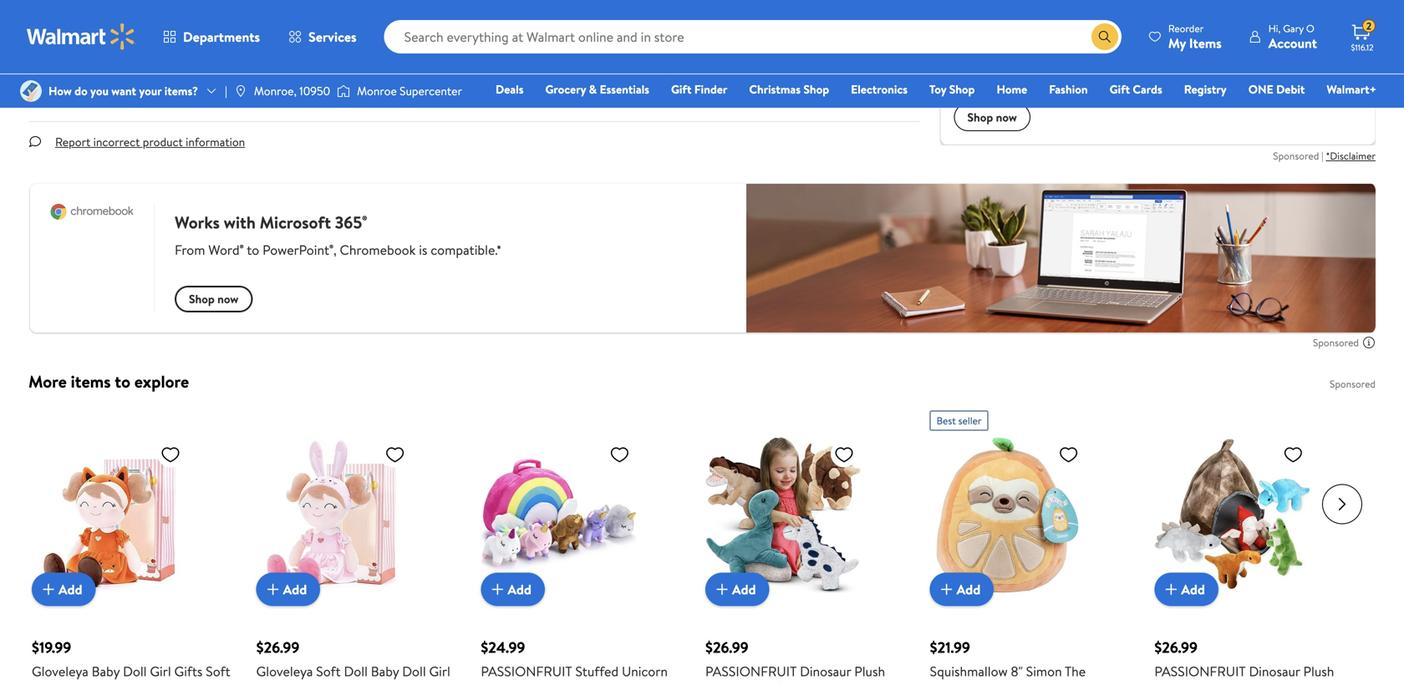 Task type: vqa. For each thing, say whether or not it's contained in the screenshot.
THE W
no



Task type: locate. For each thing, give the bounding box(es) containing it.
add to favorites list, gloveleya baby doll girl gifts soft plush fox dolls 14" with gift box image
[[161, 444, 181, 465]]

gloveleya inside $19.99 gloveleya baby doll girl gifts soft plush fox dolls 14" with gift box
[[32, 663, 88, 681]]

1 horizontal spatial gloveleya
[[256, 663, 313, 681]]

0 horizontal spatial passionfruit
[[481, 663, 572, 681]]

shop for toy shop
[[949, 81, 975, 97]]

1 gloveleya from the left
[[32, 663, 88, 681]]

orange
[[930, 681, 974, 686]]

| right the items? on the left top of the page
[[225, 83, 227, 99]]

add for the gloveleya soft doll baby doll girl gifts plush bunny dolls 14" with gift box image
[[283, 580, 307, 599]]

0 horizontal spatial dinosaur
[[800, 663, 851, 681]]

passionfruit for add to cart icon related to passionfruit dinosaur plush toy stuffed animals for girls & boys, 4-pc set image
[[706, 663, 797, 681]]

add button for passionfruit dinosaur plush toy stuffed animals for girls & boys, 4-pc set image
[[706, 573, 770, 607]]

report incorrect product information button
[[42, 122, 259, 162]]

1 horizontal spatial shop
[[949, 81, 975, 97]]

girl left plushie
[[429, 663, 450, 681]]

2 horizontal spatial passionfruit
[[1155, 663, 1246, 681]]

for for passionfruit dinosaur plush toy stuffed animals for girls & boys with carry bag, 5-pc set image
[[1272, 681, 1289, 686]]

plush inside $26.99 gloveleya soft doll baby doll girl gifts plush bunny dolls 14" wit
[[288, 681, 319, 686]]

1 add from the left
[[59, 580, 82, 599]]

passionfruit
[[481, 663, 572, 681], [706, 663, 797, 681], [1155, 663, 1246, 681]]

0 vertical spatial sponsored
[[1273, 149, 1319, 163]]

2 add button from the left
[[256, 573, 320, 607]]

5 add button from the left
[[930, 573, 994, 607]]

2 $26.99 from the left
[[706, 637, 749, 658]]

3 $26.99 from the left
[[1155, 637, 1198, 658]]

4 product group from the left
[[706, 404, 907, 686]]

best seller
[[937, 414, 982, 428]]

add for passionfruit dinosaur plush toy stuffed animals for girls & boys with carry bag, 5-pc set image
[[1182, 580, 1205, 599]]

0 horizontal spatial stuffed
[[576, 663, 619, 681]]

shop down more.
[[804, 81, 829, 97]]

1 vertical spatial to
[[115, 370, 130, 393]]

you
[[90, 83, 109, 99]]

learn
[[754, 61, 782, 77]]

christmas shop link
[[742, 80, 837, 98]]

doll inside $19.99 gloveleya baby doll girl gifts soft plush fox dolls 14" with gift box
[[123, 663, 147, 681]]

terms
[[629, 59, 662, 77]]

1 horizontal spatial $26.99 passionfruit dinosaur plush toy stuffed animals for girls 
[[1155, 637, 1335, 686]]

1 $26.99 passionfruit dinosaur plush toy stuffed animals for girls  from the left
[[706, 637, 885, 686]]

0 horizontal spatial baby
[[92, 663, 120, 681]]

 image left how
[[20, 80, 42, 102]]

2 soft from the left
[[316, 663, 341, 681]]

1 horizontal spatial gift
[[671, 81, 692, 97]]

baby inside $19.99 gloveleya baby doll girl gifts soft plush fox dolls 14" with gift box
[[92, 663, 120, 681]]

1 14" from the left
[[122, 681, 139, 686]]

2 horizontal spatial for
[[1272, 681, 1289, 686]]

2 add from the left
[[283, 580, 307, 599]]

baby right the bunny
[[371, 663, 399, 681]]

add to cart image
[[38, 580, 59, 600], [263, 580, 283, 600], [488, 580, 508, 600], [712, 580, 732, 600], [1161, 580, 1182, 600]]

gifts inside $26.99 gloveleya soft doll baby doll girl gifts plush bunny dolls 14" wit
[[256, 681, 285, 686]]

2 vertical spatial sponsored
[[1330, 377, 1376, 391]]

*disclaimer
[[1326, 149, 1376, 163]]

add button for passionfruit stuffed unicorn plushie rainbow toys cute stuffed animals, 5-pc set image
[[481, 573, 545, 607]]

2 shop from the left
[[949, 81, 975, 97]]

gloveleya
[[32, 663, 88, 681], [256, 663, 313, 681]]

2 horizontal spatial toy
[[1155, 681, 1174, 686]]

incorrect
[[93, 134, 140, 150]]

2 girls from the left
[[1292, 681, 1319, 686]]

product group containing $21.99
[[930, 404, 1131, 686]]

0 horizontal spatial gifts
[[174, 663, 203, 681]]

$24.99 passionfruit stuffed unicorn plushie rainbow toys cute stuffe
[[481, 637, 680, 686]]

4 add to cart image from the left
[[712, 580, 732, 600]]

shop
[[804, 81, 829, 97], [949, 81, 975, 97]]

1 soft from the left
[[206, 663, 230, 681]]

0 horizontal spatial gift
[[170, 681, 193, 686]]

animals
[[775, 681, 820, 686], [1224, 681, 1269, 686]]

1 horizontal spatial animals
[[1224, 681, 1269, 686]]

1 horizontal spatial doll
[[344, 663, 368, 681]]

add to cart image for passionfruit dinosaur plush toy stuffed animals for girls & boys, 4-pc set image
[[712, 580, 732, 600]]

1 horizontal spatial dolls
[[361, 681, 390, 686]]

one debit card image
[[135, 48, 203, 91]]

1 vertical spatial with
[[142, 681, 167, 686]]

with up monroe,
[[252, 59, 278, 77]]

one debit link
[[1241, 80, 1313, 98]]

more
[[28, 370, 67, 393]]

1 $26.99 from the left
[[256, 637, 300, 658]]

for
[[665, 59, 683, 77], [823, 681, 840, 686], [1272, 681, 1289, 686]]

add for passionfruit dinosaur plush toy stuffed animals for girls & boys, 4-pc set image
[[732, 580, 756, 599]]

1 horizontal spatial |
[[1322, 149, 1324, 163]]

soft inside $19.99 gloveleya baby doll girl gifts soft plush fox dolls 14" with gift box
[[206, 663, 230, 681]]

1 horizontal spatial girls
[[1292, 681, 1319, 686]]

shop for christmas shop
[[804, 81, 829, 97]]

debit down departments
[[216, 59, 249, 77]]

1 horizontal spatial stuffed
[[728, 681, 772, 686]]

add for squishmallow 8" simon the orange sloth plush - official kellytoy - soft and squishy sloth stuffed animal toy - great gift for kids image
[[957, 580, 981, 599]]

product group containing $19.99
[[32, 404, 233, 686]]

registry link
[[1177, 80, 1235, 98]]

$26.99 passionfruit dinosaur plush toy stuffed animals for girls  for passionfruit dinosaur plush toy stuffed animals for girls & boys with carry bag, 5-pc set image add button
[[1155, 637, 1335, 686]]

gloveleya inside $26.99 gloveleya soft doll baby doll girl gifts plush bunny dolls 14" wit
[[256, 663, 313, 681]]

14" inside $26.99 gloveleya soft doll baby doll girl gifts plush bunny dolls 14" wit
[[393, 681, 410, 686]]

1 girl from the left
[[150, 663, 171, 681]]

1 girls from the left
[[843, 681, 870, 686]]

$50
[[539, 59, 561, 77]]

2 animals from the left
[[1224, 681, 1269, 686]]

0 vertical spatial |
[[225, 83, 227, 99]]

baby right fox
[[92, 663, 120, 681]]

up
[[506, 59, 520, 77]]

dolls
[[90, 681, 119, 686], [361, 681, 390, 686]]

simon
[[1026, 663, 1062, 681]]

dolls inside $26.99 gloveleya soft doll baby doll girl gifts plush bunny dolls 14" wit
[[361, 681, 390, 686]]

girl left 'box'
[[150, 663, 171, 681]]

1 horizontal spatial $26.99
[[706, 637, 749, 658]]

5 add to cart image from the left
[[1161, 580, 1182, 600]]

gloveleya left the bunny
[[256, 663, 313, 681]]

gloveleya down the $19.99
[[32, 663, 88, 681]]

1 shop from the left
[[804, 81, 829, 97]]

girl inside $19.99 gloveleya baby doll girl gifts soft plush fox dolls 14" with gift box
[[150, 663, 171, 681]]

grocery & essentials
[[545, 81, 650, 97]]

gift left finder
[[671, 81, 692, 97]]

6 add from the left
[[1182, 580, 1205, 599]]

add button for passionfruit dinosaur plush toy stuffed animals for girls & boys with carry bag, 5-pc set image
[[1155, 573, 1219, 607]]

2 dinosaur from the left
[[1249, 663, 1301, 681]]

1 horizontal spatial dinosaur
[[1249, 663, 1301, 681]]

0 horizontal spatial animals
[[775, 681, 820, 686]]

how do you want your items?
[[48, 83, 198, 99]]

3 add from the left
[[508, 580, 532, 599]]

gift left 'box'
[[170, 681, 193, 686]]

add to favorites list, passionfruit stuffed unicorn plushie rainbow toys cute stuffed animals, 5-pc set image
[[610, 444, 630, 465]]

add to favorites list, gloveleya soft doll baby doll girl gifts plush bunny dolls 14" with gift box image
[[385, 444, 405, 465]]

1 dolls from the left
[[90, 681, 119, 686]]

sponsored down the ad disclaimer and feedback image
[[1330, 377, 1376, 391]]

14" right fox
[[122, 681, 139, 686]]

your
[[139, 83, 162, 99]]

animals for add to cart icon related to passionfruit dinosaur plush toy stuffed animals for girls & boys with carry bag, 5-pc set image
[[1224, 681, 1269, 686]]

1 add button from the left
[[32, 573, 96, 607]]

deals
[[496, 81, 524, 97]]

2 horizontal spatial doll
[[402, 663, 426, 681]]

$26.99 passionfruit dinosaur plush toy stuffed animals for girls  for add button related to passionfruit dinosaur plush toy stuffed animals for girls & boys, 4-pc set image
[[706, 637, 885, 686]]

christmas shop
[[749, 81, 829, 97]]

dolls right the bunny
[[361, 681, 390, 686]]

girls for passionfruit dinosaur plush toy stuffed animals for girls & boys with carry bag, 5-pc set image
[[1292, 681, 1319, 686]]

gift inside 'link'
[[671, 81, 692, 97]]

passionfruit dinosaur plush toy stuffed animals for girls & boys, 4-pc set image
[[706, 438, 861, 593]]

gloveleya soft doll baby doll girl gifts plush bunny dolls 14" with gift box image
[[256, 438, 412, 593]]

$26.99 inside $26.99 gloveleya soft doll baby doll girl gifts plush bunny dolls 14" wit
[[256, 637, 300, 658]]

rewards.
[[281, 59, 330, 77]]

&
[[589, 81, 597, 97]]

5 add from the left
[[957, 580, 981, 599]]

items?
[[164, 83, 198, 99]]

fox
[[66, 681, 87, 686]]

0 horizontal spatial with
[[142, 681, 167, 686]]

0 horizontal spatial girl
[[150, 663, 171, 681]]

add button
[[32, 573, 96, 607], [256, 573, 320, 607], [481, 573, 545, 607], [706, 573, 770, 607], [930, 573, 994, 607], [1155, 573, 1219, 607]]

2 14" from the left
[[393, 681, 410, 686]]

8"
[[1011, 663, 1023, 681]]

home
[[997, 81, 1028, 97]]

1 product group from the left
[[32, 404, 233, 686]]

2 horizontal spatial gift
[[1110, 81, 1130, 97]]

girls for passionfruit dinosaur plush toy stuffed animals for girls & boys, 4-pc set image
[[843, 681, 870, 686]]

0 horizontal spatial  image
[[20, 80, 42, 102]]

dolls right fox
[[90, 681, 119, 686]]

1 doll from the left
[[123, 663, 147, 681]]

toy
[[930, 81, 947, 97], [706, 681, 725, 686], [1155, 681, 1174, 686]]

Walmart Site-Wide search field
[[384, 20, 1122, 54]]

 image left monroe,
[[234, 84, 247, 98]]

0 vertical spatial debit
[[216, 59, 249, 77]]

to right up
[[524, 59, 536, 77]]

sponsored
[[1273, 149, 1319, 163], [1313, 336, 1359, 350], [1330, 377, 1376, 391]]

sponsored left the ad disclaimer and feedback image
[[1313, 336, 1359, 350]]

to right 'items'
[[115, 370, 130, 393]]

14"
[[122, 681, 139, 686], [393, 681, 410, 686]]

0 horizontal spatial dolls
[[90, 681, 119, 686]]

14" inside $19.99 gloveleya baby doll girl gifts soft plush fox dolls 14" with gift box
[[122, 681, 139, 686]]

1 horizontal spatial baby
[[371, 663, 399, 681]]

passionfruit stuffed unicorn plushie rainbow toys cute stuffed animals, 5-pc set image
[[481, 438, 636, 593]]

2 horizontal spatial  image
[[337, 83, 350, 99]]

hi, gary o account
[[1269, 21, 1318, 52]]

$26.99 passionfruit dinosaur plush toy stuffed animals for girls 
[[706, 637, 885, 686], [1155, 637, 1335, 686]]

ad disclaimer and feedback image
[[1363, 336, 1376, 349]]

debit right one
[[1277, 81, 1305, 97]]

0 horizontal spatial |
[[225, 83, 227, 99]]

2 $26.99 passionfruit dinosaur plush toy stuffed animals for girls  from the left
[[1155, 637, 1335, 686]]

14" right the bunny
[[393, 681, 410, 686]]

0 horizontal spatial gloveleya
[[32, 663, 88, 681]]

squishmallow 8" simon the orange sloth plush - official kellytoy - soft and squishy sloth stuffed animal toy - great gift for kids image
[[930, 438, 1086, 593]]

0 horizontal spatial shop
[[804, 81, 829, 97]]

monroe
[[357, 83, 397, 99]]

1 horizontal spatial for
[[823, 681, 840, 686]]

1 horizontal spatial  image
[[234, 84, 247, 98]]

0 horizontal spatial 14"
[[122, 681, 139, 686]]

information
[[186, 134, 245, 150]]

1 passionfruit from the left
[[481, 663, 572, 681]]

2 passionfruit from the left
[[706, 663, 797, 681]]

1 horizontal spatial gifts
[[256, 681, 285, 686]]

doll for $19.99
[[123, 663, 147, 681]]

debit
[[216, 59, 249, 77], [1277, 81, 1305, 97]]

add for passionfruit stuffed unicorn plushie rainbow toys cute stuffed animals, 5-pc set image
[[508, 580, 532, 599]]

2 girl from the left
[[429, 663, 450, 681]]

supercenter
[[400, 83, 462, 99]]

1 vertical spatial debit
[[1277, 81, 1305, 97]]

$26.99 for passionfruit dinosaur plush toy stuffed animals for girls & boys, 4-pc set image
[[706, 637, 749, 658]]

1 animals from the left
[[775, 681, 820, 686]]

2 product group from the left
[[256, 404, 458, 686]]

a
[[565, 59, 571, 77]]

1 dinosaur from the left
[[800, 663, 851, 681]]

4 add button from the left
[[706, 573, 770, 607]]

1 horizontal spatial with
[[252, 59, 278, 77]]

0 horizontal spatial girls
[[843, 681, 870, 686]]

2 gloveleya from the left
[[256, 663, 313, 681]]

hi,
[[1269, 21, 1281, 36]]

$26.99 gloveleya soft doll baby doll girl gifts plush bunny dolls 14" wit
[[256, 637, 450, 686]]

3 add to cart image from the left
[[488, 580, 508, 600]]

0 horizontal spatial $26.99 passionfruit dinosaur plush toy stuffed animals for girls 
[[706, 637, 885, 686]]

doll for $26.99
[[344, 663, 368, 681]]

0 horizontal spatial to
[[115, 370, 130, 393]]

gifts inside $19.99 gloveleya baby doll girl gifts soft plush fox dolls 14" with gift box
[[174, 663, 203, 681]]

2 baby from the left
[[371, 663, 399, 681]]

with left 'box'
[[142, 681, 167, 686]]

0 horizontal spatial $26.99
[[256, 637, 300, 658]]

1 add to cart image from the left
[[38, 580, 59, 600]]

1 horizontal spatial debit
[[1277, 81, 1305, 97]]

my
[[1169, 34, 1186, 52]]

add to favorites list, passionfruit dinosaur plush toy stuffed animals for girls & boys, 4-pc set image
[[834, 444, 854, 465]]

 image
[[20, 80, 42, 102], [337, 83, 350, 99], [234, 84, 247, 98]]

gift inside $19.99 gloveleya baby doll girl gifts soft plush fox dolls 14" with gift box
[[170, 681, 193, 686]]

3 product group from the left
[[481, 404, 682, 686]]

3 passionfruit from the left
[[1155, 663, 1246, 681]]

0 horizontal spatial soft
[[206, 663, 230, 681]]

gift for gift finder
[[671, 81, 692, 97]]

baby
[[92, 663, 120, 681], [371, 663, 399, 681]]

doll
[[123, 663, 147, 681], [344, 663, 368, 681], [402, 663, 426, 681]]

stuffed for passionfruit dinosaur plush toy stuffed animals for girls & boys, 4-pc set image
[[728, 681, 772, 686]]

1 baby from the left
[[92, 663, 120, 681]]

passionfruit inside $24.99 passionfruit stuffed unicorn plushie rainbow toys cute stuffe
[[481, 663, 572, 681]]

| left *disclaimer
[[1322, 149, 1324, 163]]

1 horizontal spatial soft
[[316, 663, 341, 681]]

2 horizontal spatial $26.99
[[1155, 637, 1198, 658]]

at
[[436, 59, 448, 77]]

to
[[524, 59, 536, 77], [115, 370, 130, 393]]

finder
[[695, 81, 728, 97]]

how
[[48, 83, 72, 99]]

add
[[59, 580, 82, 599], [283, 580, 307, 599], [508, 580, 532, 599], [732, 580, 756, 599], [957, 580, 981, 599], [1182, 580, 1205, 599]]

stuffed
[[576, 663, 619, 681], [728, 681, 772, 686], [1178, 681, 1221, 686]]

2 doll from the left
[[344, 663, 368, 681]]

0 vertical spatial to
[[524, 59, 536, 77]]

0 horizontal spatial toy
[[706, 681, 725, 686]]

2 dolls from the left
[[361, 681, 390, 686]]

4 add from the left
[[732, 580, 756, 599]]

monroe, 10950
[[254, 83, 330, 99]]

$21.99
[[930, 637, 970, 658]]

the
[[1065, 663, 1086, 681]]

passionfruit for add to cart icon corresponding to passionfruit stuffed unicorn plushie rainbow toys cute stuffed animals, 5-pc set image
[[481, 663, 572, 681]]

sponsored left *disclaimer
[[1273, 149, 1319, 163]]

2 horizontal spatial stuffed
[[1178, 681, 1221, 686]]

shop left home link
[[949, 81, 975, 97]]

gifts
[[174, 663, 203, 681], [256, 681, 285, 686]]

gift left cards on the top right of page
[[1110, 81, 1130, 97]]

3 add button from the left
[[481, 573, 545, 607]]

plush
[[855, 663, 885, 681], [1304, 663, 1335, 681], [32, 681, 63, 686], [288, 681, 319, 686], [1010, 681, 1041, 686]]

 image down get
[[337, 83, 350, 99]]

o
[[1307, 21, 1315, 36]]

5 product group from the left
[[930, 404, 1131, 686]]

1 vertical spatial |
[[1322, 149, 1324, 163]]

6 add button from the left
[[1155, 573, 1219, 607]]

|
[[225, 83, 227, 99], [1322, 149, 1324, 163]]

2 add to cart image from the left
[[263, 580, 283, 600]]

product group
[[32, 404, 233, 686], [256, 404, 458, 686], [481, 404, 682, 686], [706, 404, 907, 686], [930, 404, 1131, 686], [1155, 404, 1356, 686]]

1 horizontal spatial 14"
[[393, 681, 410, 686]]

home link
[[989, 80, 1035, 98]]

1 horizontal spatial passionfruit
[[706, 663, 797, 681]]

stuffed for passionfruit dinosaur plush toy stuffed animals for girls & boys with carry bag, 5-pc set image
[[1178, 681, 1221, 686]]

0 horizontal spatial doll
[[123, 663, 147, 681]]

1 horizontal spatial girl
[[429, 663, 450, 681]]

do
[[75, 83, 88, 99]]



Task type: describe. For each thing, give the bounding box(es) containing it.
walmart image
[[27, 23, 135, 50]]

grocery
[[545, 81, 586, 97]]

fashion
[[1049, 81, 1088, 97]]

with inside $19.99 gloveleya baby doll girl gifts soft plush fox dolls 14" with gift box
[[142, 681, 167, 686]]

walmart+
[[1327, 81, 1377, 97]]

electronics
[[851, 81, 908, 97]]

bunny
[[322, 681, 358, 686]]

2
[[1367, 19, 1372, 33]]

one debit card  debit with rewards. get 3% cash back at walmart, up to $50 a year. see terms for eligibility. learn more. element
[[754, 60, 813, 78]]

1 horizontal spatial to
[[524, 59, 536, 77]]

add for gloveleya baby doll girl gifts soft plush fox dolls 14" with gift box image
[[59, 580, 82, 599]]

unicorn
[[622, 663, 668, 681]]

*disclaimer button
[[1326, 149, 1376, 163]]

dinosaur for passionfruit dinosaur plush toy stuffed animals for girls & boys, 4-pc set image
[[800, 663, 851, 681]]

plush inside $21.99 squishmallow 8" simon the orange sloth plush - officia
[[1010, 681, 1041, 686]]

electronics link
[[844, 80, 915, 98]]

3%
[[358, 59, 374, 77]]

add to cart image for passionfruit stuffed unicorn plushie rainbow toys cute stuffed animals, 5-pc set image
[[488, 580, 508, 600]]

year.
[[574, 59, 601, 77]]

 image for how do you want your items?
[[20, 80, 42, 102]]

grocery & essentials link
[[538, 80, 657, 98]]

walmart,
[[451, 59, 503, 77]]

$116.12
[[1351, 42, 1374, 53]]

add to favorites list, squishmallow 8" simon the orange sloth plush - official kellytoy - soft and squishy sloth stuffed animal toy - great gift for kids image
[[1059, 444, 1079, 465]]

add to cart image for passionfruit dinosaur plush toy stuffed animals for girls & boys with carry bag, 5-pc set image
[[1161, 580, 1182, 600]]

soft inside $26.99 gloveleya soft doll baby doll girl gifts plush bunny dolls 14" wit
[[316, 663, 341, 681]]

 image for monroe supercenter
[[337, 83, 350, 99]]

rainbow
[[525, 681, 574, 686]]

search icon image
[[1098, 30, 1112, 43]]

0 horizontal spatial for
[[665, 59, 683, 77]]

gloveleya for $26.99
[[256, 663, 313, 681]]

add button for squishmallow 8" simon the orange sloth plush - official kellytoy - soft and squishy sloth stuffed animal toy - great gift for kids image
[[930, 573, 994, 607]]

Search search field
[[384, 20, 1122, 54]]

sloth
[[977, 681, 1007, 686]]

dolls inside $19.99 gloveleya baby doll girl gifts soft plush fox dolls 14" with gift box
[[90, 681, 119, 686]]

gift cards
[[1110, 81, 1163, 97]]

report
[[55, 134, 91, 150]]

report incorrect product information
[[55, 134, 245, 150]]

product group containing $24.99
[[481, 404, 682, 686]]

plushie
[[481, 681, 522, 686]]

toy shop
[[930, 81, 975, 97]]

sponsored | *disclaimer
[[1273, 149, 1376, 163]]

one
[[1249, 81, 1274, 97]]

add to cart image for the gloveleya soft doll baby doll girl gifts plush bunny dolls 14" with gift box image
[[263, 580, 283, 600]]

add button for gloveleya baby doll girl gifts soft plush fox dolls 14" with gift box image
[[32, 573, 96, 607]]

reorder
[[1169, 21, 1204, 36]]

dinosaur for passionfruit dinosaur plush toy stuffed animals for girls & boys with carry bag, 5-pc set image
[[1249, 663, 1301, 681]]

services button
[[274, 17, 371, 57]]

$26.99 for passionfruit dinosaur plush toy stuffed animals for girls & boys with carry bag, 5-pc set image
[[1155, 637, 1198, 658]]

$21.99 squishmallow 8" simon the orange sloth plush - officia
[[930, 637, 1130, 686]]

gift finder link
[[664, 80, 735, 98]]

departments button
[[149, 17, 274, 57]]

stuffed inside $24.99 passionfruit stuffed unicorn plushie rainbow toys cute stuffe
[[576, 663, 619, 681]]

plush inside $19.99 gloveleya baby doll girl gifts soft plush fox dolls 14" with gift box
[[32, 681, 63, 686]]

for for passionfruit dinosaur plush toy stuffed animals for girls & boys, 4-pc set image
[[823, 681, 840, 686]]

0 horizontal spatial debit
[[216, 59, 249, 77]]

add button for the gloveleya soft doll baby doll girl gifts plush bunny dolls 14" with gift box image
[[256, 573, 320, 607]]

monroe supercenter
[[357, 83, 462, 99]]

add to cart image
[[937, 580, 957, 600]]

walmart+ link
[[1319, 80, 1384, 98]]

3 doll from the left
[[402, 663, 426, 681]]

gift finder
[[671, 81, 728, 97]]

explore
[[134, 370, 189, 393]]

1 horizontal spatial toy
[[930, 81, 947, 97]]

animals for add to cart icon related to passionfruit dinosaur plush toy stuffed animals for girls & boys, 4-pc set image
[[775, 681, 820, 686]]

gloveleya for $19.99
[[32, 663, 88, 681]]

squishmallow
[[930, 663, 1008, 681]]

passionfruit for add to cart icon related to passionfruit dinosaur plush toy stuffed animals for girls & boys with carry bag, 5-pc set image
[[1155, 663, 1246, 681]]

add to favorites list, passionfruit dinosaur plush toy stuffed animals for girls & boys with carry bag, 5-pc set image
[[1284, 444, 1304, 465]]

services
[[309, 28, 357, 46]]

back
[[406, 59, 433, 77]]

cash
[[378, 59, 403, 77]]

see
[[605, 59, 626, 77]]

registry
[[1184, 81, 1227, 97]]

gift cards link
[[1102, 80, 1170, 98]]

one debit
[[1249, 81, 1305, 97]]

reorder my items
[[1169, 21, 1222, 52]]

more.
[[784, 61, 813, 77]]

$19.99 gloveleya baby doll girl gifts soft plush fox dolls 14" with gift box
[[32, 637, 230, 686]]

learn more.
[[754, 61, 813, 77]]

toy for passionfruit dinosaur plush toy stuffed animals for girls & boys, 4-pc set image
[[706, 681, 725, 686]]

deals link
[[488, 80, 531, 98]]

10950
[[299, 83, 330, 99]]

essentials
[[600, 81, 650, 97]]

$24.99
[[481, 637, 525, 658]]

baby inside $26.99 gloveleya soft doll baby doll girl gifts plush bunny dolls 14" wit
[[371, 663, 399, 681]]

girl inside $26.99 gloveleya soft doll baby doll girl gifts plush bunny dolls 14" wit
[[429, 663, 450, 681]]

get
[[333, 59, 355, 77]]

cute
[[606, 681, 634, 686]]

monroe,
[[254, 83, 297, 99]]

6 product group from the left
[[1155, 404, 1356, 686]]

add to cart image for gloveleya baby doll girl gifts soft plush fox dolls 14" with gift box image
[[38, 580, 59, 600]]

debit with rewards. get 3% cash back at walmart, up to $50 a year. see terms for eligibility.
[[216, 59, 740, 77]]

gloveleya baby doll girl gifts soft plush fox dolls 14" with gift box image
[[32, 438, 187, 593]]

seller
[[959, 414, 982, 428]]

0 vertical spatial with
[[252, 59, 278, 77]]

best
[[937, 414, 956, 428]]

cards
[[1133, 81, 1163, 97]]

$26.99 for the gloveleya soft doll baby doll girl gifts plush bunny dolls 14" with gift box image
[[256, 637, 300, 658]]

1 vertical spatial sponsored
[[1313, 336, 1359, 350]]

$19.99
[[32, 637, 71, 658]]

want
[[111, 83, 136, 99]]

eligibility.
[[686, 59, 740, 77]]

toys
[[577, 681, 602, 686]]

more items to explore
[[28, 370, 189, 393]]

departments
[[183, 28, 260, 46]]

toy for passionfruit dinosaur plush toy stuffed animals for girls & boys with carry bag, 5-pc set image
[[1155, 681, 1174, 686]]

gift for gift cards
[[1110, 81, 1130, 97]]

next slide for more items to explore list image
[[1323, 484, 1363, 525]]

 image for monroe, 10950
[[234, 84, 247, 98]]

fashion link
[[1042, 80, 1096, 98]]

box
[[197, 681, 218, 686]]

product
[[143, 134, 183, 150]]

items
[[1190, 34, 1222, 52]]

christmas
[[749, 81, 801, 97]]

account
[[1269, 34, 1318, 52]]

debit inside 'link'
[[1277, 81, 1305, 97]]

passionfruit dinosaur plush toy stuffed animals for girls & boys with carry bag, 5-pc set image
[[1155, 438, 1310, 593]]



